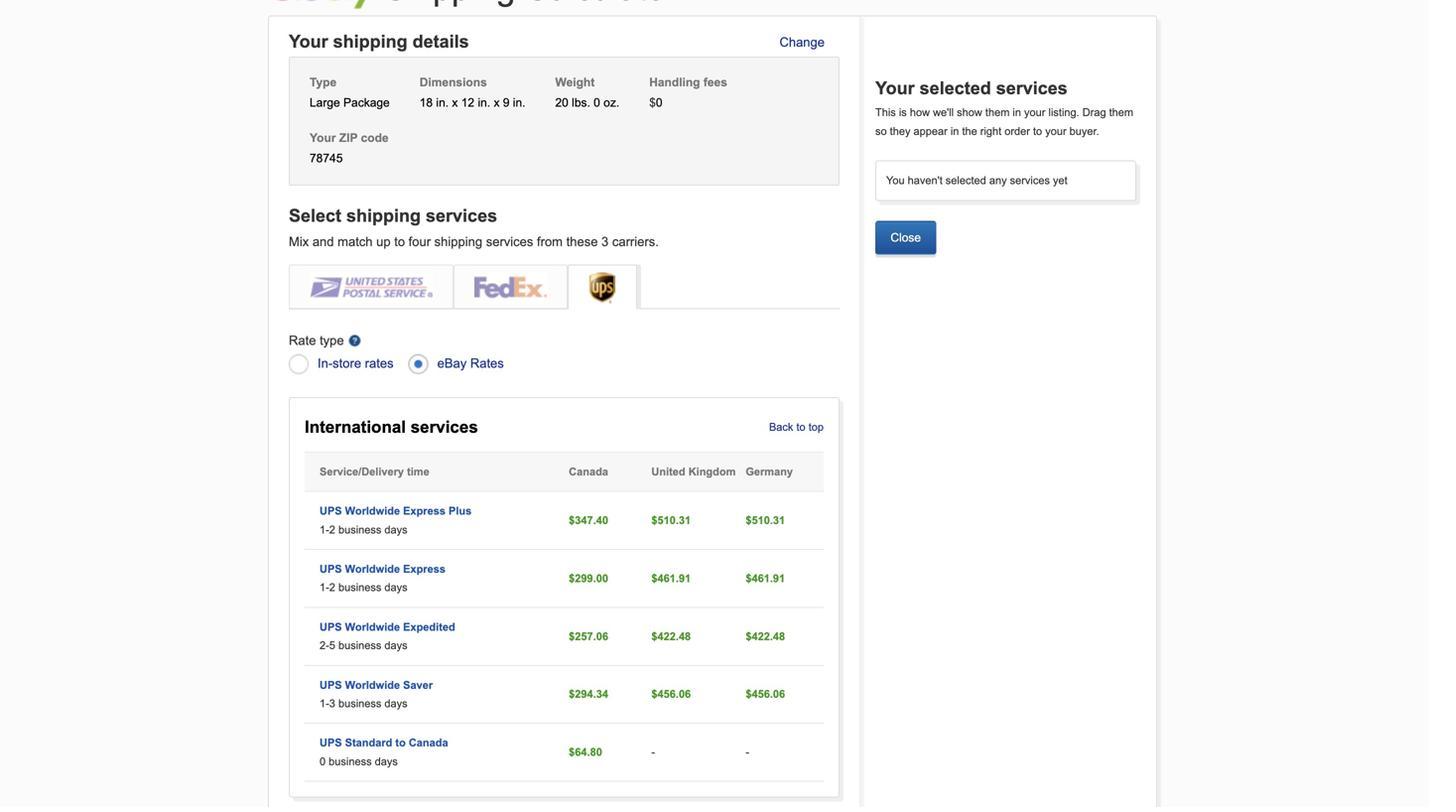 Task type: locate. For each thing, give the bounding box(es) containing it.
0 for lbs.
[[594, 96, 601, 109]]

days down expedited
[[385, 640, 408, 652]]

days down the saver
[[385, 698, 408, 710]]

2 $461.91 from the left
[[746, 572, 785, 585]]

business inside ups worldwide express 1-2 business days
[[339, 582, 382, 594]]

ups worldwide saver 1-3 business days
[[320, 679, 433, 710]]

1 $456.06 from the left
[[652, 688, 691, 701]]

2 ups from the top
[[320, 563, 342, 575]]

time
[[407, 466, 430, 478]]

in. right 18
[[436, 96, 449, 109]]

$456.06
[[652, 688, 691, 701], [746, 688, 785, 701]]

1- down 2-
[[320, 698, 329, 710]]

saver
[[403, 679, 433, 691]]

in. right 9
[[513, 96, 526, 109]]

in-
[[318, 356, 333, 371]]

days
[[385, 524, 408, 536], [385, 582, 408, 594], [385, 640, 408, 652], [385, 698, 408, 710], [375, 756, 398, 768]]

worldwide inside ups worldwide expedited 2-5 business days
[[345, 621, 400, 633]]

0 horizontal spatial $422.48
[[652, 630, 691, 643]]

your up order
[[1025, 106, 1046, 119]]

1 horizontal spatial 3
[[602, 234, 609, 249]]

1 x from the left
[[452, 96, 458, 109]]

0 vertical spatial selected
[[920, 78, 992, 98]]

0 horizontal spatial x
[[452, 96, 458, 109]]

2 up 5
[[329, 582, 335, 594]]

5 ups from the top
[[320, 737, 342, 749]]

services inside your selected services this is how we'll show them in your listing. drag them so they appear in the right order to your buyer.
[[997, 78, 1068, 98]]

they
[[890, 125, 911, 137]]

2 2 from the top
[[329, 582, 335, 594]]

to left top
[[797, 421, 806, 433]]

them
[[986, 106, 1010, 119], [1110, 106, 1134, 119]]

1 vertical spatial express
[[403, 563, 446, 575]]

business inside ups worldwide saver 1-3 business days
[[339, 698, 382, 710]]

0 vertical spatial 1-
[[320, 524, 329, 536]]

buyer.
[[1070, 125, 1100, 137]]

0 inside handling fees $ 0
[[656, 96, 663, 109]]

to
[[1034, 125, 1043, 137], [394, 234, 405, 249], [797, 421, 806, 433], [396, 737, 406, 749]]

3 ups from the top
[[320, 621, 342, 633]]

ups
[[320, 505, 342, 517], [320, 563, 342, 575], [320, 621, 342, 633], [320, 679, 342, 691], [320, 737, 342, 749]]

2 horizontal spatial 0
[[656, 96, 663, 109]]

them up "right"
[[986, 106, 1010, 119]]

worldwide inside ups worldwide express 1-2 business days
[[345, 563, 400, 575]]

1 vertical spatial 1-
[[320, 582, 329, 594]]

worldwide down ups worldwide express 1-2 business days
[[345, 621, 400, 633]]

0
[[594, 96, 601, 109], [656, 96, 663, 109], [320, 756, 326, 768]]

your down ebay logo
[[289, 31, 328, 52]]

services up time
[[411, 418, 478, 436]]

your
[[289, 31, 328, 52], [876, 78, 915, 98], [310, 131, 336, 144]]

1 $461.91 from the left
[[652, 572, 691, 585]]

worldwide for 2
[[345, 563, 400, 575]]

3 down 5
[[329, 698, 335, 710]]

$422.48
[[652, 630, 691, 643], [746, 630, 785, 643]]

3 in. from the left
[[513, 96, 526, 109]]

ups inside "ups worldwide express plus 1-2 business days"
[[320, 505, 342, 517]]

press enter to select ups worldwide saver list item
[[305, 666, 824, 724]]

up
[[376, 234, 391, 249]]

shipping
[[333, 31, 408, 52], [347, 205, 421, 226], [435, 234, 483, 249]]

oz.
[[604, 96, 620, 109]]

$347.40
[[569, 514, 609, 527]]

2 down service/delivery
[[329, 524, 335, 536]]

ups worldwide express 1-2 business days
[[320, 563, 446, 594]]

1 vertical spatial shipping
[[347, 205, 421, 226]]

2 1- from the top
[[320, 582, 329, 594]]

so
[[876, 125, 887, 137]]

business down standard
[[329, 756, 372, 768]]

2 vertical spatial your
[[310, 131, 336, 144]]

0 vertical spatial your
[[289, 31, 328, 52]]

3 inside ups worldwide saver 1-3 business days
[[329, 698, 335, 710]]

1 vertical spatial your
[[876, 78, 915, 98]]

express inside ups worldwide express 1-2 business days
[[403, 563, 446, 575]]

canada up the $347.40
[[569, 466, 609, 478]]

ups inside ups worldwide express 1-2 business days
[[320, 563, 342, 575]]

-
[[652, 746, 655, 759], [746, 746, 750, 759]]

dimensions
[[420, 76, 487, 89]]

your up is
[[876, 78, 915, 98]]

weight 20 lbs. 0 oz.
[[556, 76, 620, 109]]

1 horizontal spatial in
[[1013, 106, 1022, 119]]

your for your shipping details
[[289, 31, 328, 52]]

shipping right four
[[435, 234, 483, 249]]

standard
[[345, 737, 393, 749]]

germany
[[746, 466, 793, 478]]

2 in. from the left
[[478, 96, 491, 109]]

0 vertical spatial 3
[[602, 234, 609, 249]]

days up ups worldwide express 1-2 business days
[[385, 524, 408, 536]]

press enter to select ups worldwide express plus list item
[[305, 492, 824, 550]]

1 horizontal spatial $461.91
[[746, 572, 785, 585]]

to right standard
[[396, 737, 406, 749]]

0 horizontal spatial $461.91
[[652, 572, 691, 585]]

0 vertical spatial your
[[1025, 106, 1046, 119]]

0 horizontal spatial canada
[[409, 737, 448, 749]]

worldwide inside "ups worldwide express plus 1-2 business days"
[[345, 505, 400, 517]]

ups inside ups worldwide expedited 2-5 business days
[[320, 621, 342, 633]]

ups for 3
[[320, 679, 342, 691]]

$294.34
[[569, 688, 609, 701]]

worldwide down "ups worldwide express plus 1-2 business days"
[[345, 563, 400, 575]]

1 horizontal spatial canada
[[569, 466, 609, 478]]

0 down ups worldwide saver 1-3 business days
[[320, 756, 326, 768]]

your up 78745
[[310, 131, 336, 144]]

change link
[[765, 26, 840, 58]]

press enter to select ups standard to canada list item
[[305, 724, 824, 782]]

close
[[891, 231, 921, 244]]

express for days
[[403, 563, 446, 575]]

in left the
[[951, 125, 960, 137]]

1 horizontal spatial them
[[1110, 106, 1134, 119]]

in.
[[436, 96, 449, 109], [478, 96, 491, 109], [513, 96, 526, 109]]

3
[[602, 234, 609, 249], [329, 698, 335, 710]]

$510.31 down 'germany'
[[746, 514, 785, 527]]

0 horizontal spatial $456.06
[[652, 688, 691, 701]]

0 vertical spatial canada
[[569, 466, 609, 478]]

1- down service/delivery
[[320, 524, 329, 536]]

4 ups from the top
[[320, 679, 342, 691]]

1- inside ups worldwide express 1-2 business days
[[320, 582, 329, 594]]

in up order
[[1013, 106, 1022, 119]]

0 horizontal spatial in.
[[436, 96, 449, 109]]

services up "listing." on the top right of the page
[[997, 78, 1068, 98]]

ebay rates link
[[437, 353, 504, 374]]

1 horizontal spatial 0
[[594, 96, 601, 109]]

0 horizontal spatial 0
[[320, 756, 326, 768]]

0 horizontal spatial in
[[951, 125, 960, 137]]

worldwide left the saver
[[345, 679, 400, 691]]

days inside ups standard to canada 0 business days
[[375, 756, 398, 768]]

business up ups worldwide expedited 2-5 business days
[[339, 582, 382, 594]]

5
[[329, 640, 335, 652]]

1 worldwide from the top
[[345, 505, 400, 517]]

1 horizontal spatial $456.06
[[746, 688, 785, 701]]

3 right these
[[602, 234, 609, 249]]

0 left oz.
[[594, 96, 601, 109]]

worldwide down service/delivery time
[[345, 505, 400, 517]]

0 vertical spatial 2
[[329, 524, 335, 536]]

shipping up type large package
[[333, 31, 408, 52]]

Online rates radio
[[409, 353, 432, 376]]

9
[[503, 96, 510, 109]]

shipping up "up"
[[347, 205, 421, 226]]

0 horizontal spatial 3
[[329, 698, 335, 710]]

type large package
[[310, 76, 390, 109]]

$510.31 down united
[[652, 514, 691, 527]]

0 vertical spatial shipping
[[333, 31, 408, 52]]

1 1- from the top
[[320, 524, 329, 536]]

your down "listing." on the top right of the page
[[1046, 125, 1067, 137]]

days inside ups worldwide express 1-2 business days
[[385, 582, 408, 594]]

days inside ups worldwide saver 1-3 business days
[[385, 698, 408, 710]]

3 worldwide from the top
[[345, 621, 400, 633]]

$299.00
[[569, 572, 609, 585]]

1 vertical spatial canada
[[409, 737, 448, 749]]

2 $510.31 from the left
[[746, 514, 785, 527]]

option group
[[289, 353, 840, 377]]

to right "up"
[[394, 234, 405, 249]]

1-
[[320, 524, 329, 536], [320, 582, 329, 594], [320, 698, 329, 710]]

rate
[[289, 333, 316, 348]]

expedited
[[403, 621, 455, 633]]

to inside select shipping services mix and match up to four shipping services from these 3 carriers.
[[394, 234, 405, 249]]

business right 5
[[339, 640, 382, 652]]

your inside your selected services this is how we'll show them in your listing. drag them so they appear in the right order to your buyer.
[[876, 78, 915, 98]]

shipping for your
[[333, 31, 408, 52]]

details
[[413, 31, 469, 52]]

2 express from the top
[[403, 563, 446, 575]]

ups worldwide express plus 1-2 business days
[[320, 505, 472, 536]]

days for to
[[375, 756, 398, 768]]

2 x from the left
[[494, 96, 500, 109]]

0 horizontal spatial them
[[986, 106, 1010, 119]]

days inside ups worldwide expedited 2-5 business days
[[385, 640, 408, 652]]

business for ups worldwide express
[[339, 582, 382, 594]]

2
[[329, 524, 335, 536], [329, 582, 335, 594]]

1 horizontal spatial x
[[494, 96, 500, 109]]

x left 9
[[494, 96, 500, 109]]

international
[[305, 418, 406, 436]]

In-store rates radio
[[289, 353, 313, 376]]

days down standard
[[375, 756, 398, 768]]

ups inside ups worldwide saver 1-3 business days
[[320, 679, 342, 691]]

business inside ups worldwide expedited 2-5 business days
[[339, 640, 382, 652]]

2 worldwide from the top
[[345, 563, 400, 575]]

1 $422.48 from the left
[[652, 630, 691, 643]]

0 horizontal spatial -
[[652, 746, 655, 759]]

1 vertical spatial 3
[[329, 698, 335, 710]]

in
[[1013, 106, 1022, 119], [951, 125, 960, 137]]

1- inside ups worldwide saver 1-3 business days
[[320, 698, 329, 710]]

ups for 2
[[320, 563, 342, 575]]

1 horizontal spatial $510.31
[[746, 514, 785, 527]]

1 ups from the top
[[320, 505, 342, 517]]

and
[[313, 234, 334, 249]]

in. right the 12
[[478, 96, 491, 109]]

days up ups worldwide expedited 2-5 business days
[[385, 582, 408, 594]]

express inside "ups worldwide express plus 1-2 business days"
[[403, 505, 446, 517]]

press enter to select ups worldwide expedited list item
[[305, 608, 824, 666]]

your for your selected services this is how we'll show them in your listing. drag them so they appear in the right order to your buyer.
[[876, 78, 915, 98]]

canada
[[569, 466, 609, 478], [409, 737, 448, 749]]

yet
[[1053, 174, 1068, 187]]

plus
[[449, 505, 472, 517]]

package
[[344, 96, 390, 109]]

business up standard
[[339, 698, 382, 710]]

canada down the saver
[[409, 737, 448, 749]]

4 worldwide from the top
[[345, 679, 400, 691]]

x left the 12
[[452, 96, 458, 109]]

2 $456.06 from the left
[[746, 688, 785, 701]]

your shipping details
[[289, 31, 469, 52]]

1 express from the top
[[403, 505, 446, 517]]

to right order
[[1034, 125, 1043, 137]]

them right drag
[[1110, 106, 1134, 119]]

express left plus
[[403, 505, 446, 517]]

1 horizontal spatial -
[[746, 746, 750, 759]]

1 vertical spatial 2
[[329, 582, 335, 594]]

business inside "ups worldwide express plus 1-2 business days"
[[339, 524, 382, 536]]

express for business
[[403, 505, 446, 517]]

2 horizontal spatial in.
[[513, 96, 526, 109]]

your inside your zip code 78745
[[310, 131, 336, 144]]

selected left any
[[946, 174, 987, 187]]

1- up 2-
[[320, 582, 329, 594]]

express down "ups worldwide express plus 1-2 business days"
[[403, 563, 446, 575]]

business inside ups standard to canada 0 business days
[[329, 756, 372, 768]]

business up ups worldwide express 1-2 business days
[[339, 524, 382, 536]]

2-
[[320, 640, 329, 652]]

0 vertical spatial in
[[1013, 106, 1022, 119]]

selected up we'll
[[920, 78, 992, 98]]

2 vertical spatial 1-
[[320, 698, 329, 710]]

large
[[310, 96, 340, 109]]

service/delivery time
[[320, 466, 430, 478]]

0 down handling
[[656, 96, 663, 109]]

0 horizontal spatial $510.31
[[652, 514, 691, 527]]

worldwide inside ups worldwide saver 1-3 business days
[[345, 679, 400, 691]]

0 inside "weight 20 lbs. 0 oz."
[[594, 96, 601, 109]]

$461.91
[[652, 572, 691, 585], [746, 572, 785, 585]]

the
[[963, 125, 978, 137]]

selected inside your selected services this is how we'll show them in your listing. drag them so they appear in the right order to your buyer.
[[920, 78, 992, 98]]

1 vertical spatial in
[[951, 125, 960, 137]]

18
[[420, 96, 433, 109]]

1 horizontal spatial in.
[[478, 96, 491, 109]]

$510.31
[[652, 514, 691, 527], [746, 514, 785, 527]]

ups inside ups standard to canada 0 business days
[[320, 737, 342, 749]]

1 horizontal spatial $422.48
[[746, 630, 785, 643]]

0 vertical spatial express
[[403, 505, 446, 517]]

3 1- from the top
[[320, 698, 329, 710]]

1 in. from the left
[[436, 96, 449, 109]]

1 2 from the top
[[329, 524, 335, 536]]

services
[[997, 78, 1068, 98], [1010, 174, 1050, 187], [426, 205, 498, 226], [486, 234, 534, 249], [411, 418, 478, 436]]



Task type: vqa. For each thing, say whether or not it's contained in the screenshot.


Task type: describe. For each thing, give the bounding box(es) containing it.
business for ups standard to canada
[[329, 756, 372, 768]]

$64.80
[[569, 746, 603, 759]]

is
[[899, 106, 907, 119]]

2 inside ups worldwide express 1-2 business days
[[329, 582, 335, 594]]

2 inside "ups worldwide express plus 1-2 business days"
[[329, 524, 335, 536]]

1- for ups worldwide saver 1-3 business days
[[320, 698, 329, 710]]

select shipping services mix and match up to four shipping services from these 3 carriers.
[[289, 205, 659, 249]]

dimensions 18 in. x 12 in. x 9 in.
[[420, 76, 526, 109]]

type
[[310, 76, 337, 89]]

service/delivery
[[320, 466, 404, 478]]

four
[[409, 234, 431, 249]]

2 - from the left
[[746, 746, 750, 759]]

business for ups worldwide expedited
[[339, 640, 382, 652]]

1 $510.31 from the left
[[652, 514, 691, 527]]

back
[[769, 421, 794, 433]]

1 - from the left
[[652, 746, 655, 759]]

order
[[1005, 125, 1031, 137]]

services up four
[[426, 205, 498, 226]]

worldwide for 5
[[345, 621, 400, 633]]

press enter to select ups worldwide express list item
[[305, 550, 824, 608]]

top
[[809, 421, 824, 433]]

ups standard to canada 0 business days
[[320, 737, 448, 768]]

these
[[567, 234, 598, 249]]

2 vertical spatial shipping
[[435, 234, 483, 249]]

international services
[[305, 418, 478, 436]]

change
[[780, 35, 825, 50]]

store
[[333, 356, 361, 371]]

international services link
[[305, 418, 478, 436]]

appear
[[914, 125, 948, 137]]

your for your zip code 78745
[[310, 131, 336, 144]]

days for expedited
[[385, 640, 408, 652]]

78745
[[310, 151, 343, 165]]

days for saver
[[385, 698, 408, 710]]

lbs.
[[572, 96, 591, 109]]

zip
[[339, 131, 358, 144]]

20
[[556, 96, 569, 109]]

match
[[338, 234, 373, 249]]

ebay logo image
[[268, 0, 377, 9]]

select
[[289, 205, 342, 226]]

type
[[320, 333, 344, 348]]

we'll
[[933, 106, 954, 119]]

listing.
[[1049, 106, 1080, 119]]

canada inside ups standard to canada 0 business days
[[409, 737, 448, 749]]

fees
[[704, 76, 728, 89]]

services left yet
[[1010, 174, 1050, 187]]

ups worldwide expedited 2-5 business days
[[320, 621, 455, 652]]

haven't
[[908, 174, 943, 187]]

united
[[652, 466, 686, 478]]

drag
[[1083, 106, 1107, 119]]

1 vertical spatial selected
[[946, 174, 987, 187]]

1 vertical spatial your
[[1046, 125, 1067, 137]]

you haven't selected any services yet
[[887, 174, 1068, 187]]

rates
[[365, 356, 394, 371]]

option group containing in-store rates
[[289, 353, 840, 377]]

weight
[[556, 76, 595, 89]]

from
[[537, 234, 563, 249]]

in-store rates
[[318, 356, 394, 371]]

kingdom
[[689, 466, 736, 478]]

any
[[990, 174, 1007, 187]]

united kingdom germany
[[652, 466, 793, 478]]

code
[[361, 131, 389, 144]]

12
[[461, 96, 475, 109]]

ups for 1-
[[320, 505, 342, 517]]

3 inside select shipping services mix and match up to four shipping services from these 3 carriers.
[[602, 234, 609, 249]]

worldwide for 3
[[345, 679, 400, 691]]

days for express
[[385, 582, 408, 594]]

this
[[876, 106, 896, 119]]

business for ups worldwide saver
[[339, 698, 382, 710]]

2 them from the left
[[1110, 106, 1134, 119]]

back to top
[[769, 421, 824, 433]]

1- inside "ups worldwide express plus 1-2 business days"
[[320, 524, 329, 536]]

your zip code 78745
[[310, 131, 389, 165]]

$257.06
[[569, 630, 609, 643]]

how
[[910, 106, 930, 119]]

ups for 5
[[320, 621, 342, 633]]

ups for 0
[[320, 737, 342, 749]]

1 them from the left
[[986, 106, 1010, 119]]

shipping for select
[[347, 205, 421, 226]]

to inside ups standard to canada 0 business days
[[396, 737, 406, 749]]

days inside "ups worldwide express plus 1-2 business days"
[[385, 524, 408, 536]]

2 $422.48 from the left
[[746, 630, 785, 643]]

handling fees $ 0
[[650, 76, 728, 109]]

mix
[[289, 234, 309, 249]]

$
[[650, 96, 656, 109]]

ebay rates
[[437, 356, 504, 371]]

0 inside ups standard to canada 0 business days
[[320, 756, 326, 768]]

show
[[957, 106, 983, 119]]

carriers.
[[612, 234, 659, 249]]

your selected services this is how we'll show them in your listing. drag them so they appear in the right order to your buyer.
[[876, 78, 1134, 137]]

0 for $
[[656, 96, 663, 109]]

right
[[981, 125, 1002, 137]]

1- for ups worldwide express 1-2 business days
[[320, 582, 329, 594]]

you
[[887, 174, 905, 187]]

ebay
[[437, 356, 467, 371]]

rates
[[470, 356, 504, 371]]

in-store rates link
[[318, 353, 394, 374]]

to inside your selected services this is how we'll show them in your listing. drag them so they appear in the right order to your buyer.
[[1034, 125, 1043, 137]]

handling
[[650, 76, 701, 89]]

rate type
[[289, 333, 344, 348]]

worldwide for 1-
[[345, 505, 400, 517]]

services left from
[[486, 234, 534, 249]]

close button
[[876, 221, 937, 255]]



